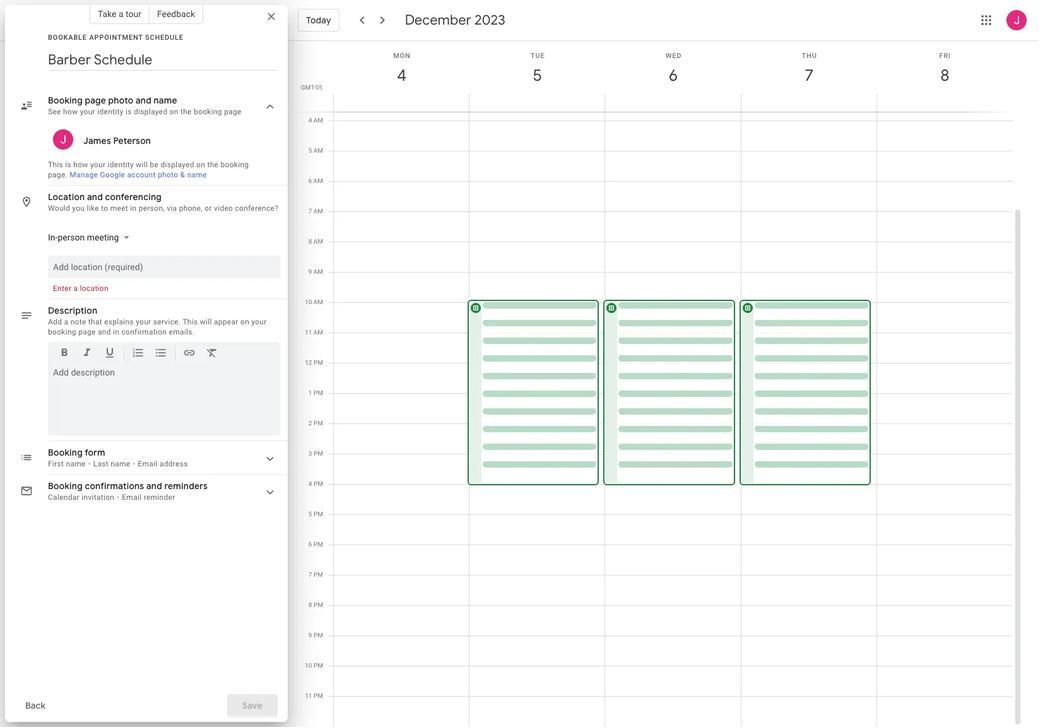 Task type: vqa. For each thing, say whether or not it's contained in the screenshot.


Task type: locate. For each thing, give the bounding box(es) containing it.
9 for 9 am
[[309, 268, 312, 275]]

2 vertical spatial a
[[64, 318, 68, 327]]

8 pm from the top
[[314, 572, 323, 579]]

will
[[136, 160, 148, 169], [200, 318, 212, 327]]

booking up first name
[[48, 447, 83, 459]]

thursday, december 7 element
[[795, 61, 824, 90]]

0 vertical spatial this
[[48, 160, 63, 169]]

booking inside booking page photo and name see how your identity is displayed on the booking page
[[48, 95, 83, 106]]

description add a note that explains your service. this will appear on your booking page and in confirmation emails.
[[48, 305, 267, 337]]

8 column header
[[877, 41, 1014, 112]]

that
[[88, 318, 102, 327]]

1 vertical spatial 11
[[305, 693, 312, 700]]

and down that
[[98, 328, 111, 337]]

take a tour button
[[90, 4, 150, 24]]

how
[[63, 107, 78, 116], [73, 160, 88, 169]]

in down 'conferencing'
[[130, 204, 137, 213]]

and up the peterson
[[136, 95, 152, 106]]

2 vertical spatial 4
[[309, 481, 312, 488]]

6 down wed
[[669, 65, 678, 86]]

first
[[48, 460, 64, 469]]

1 am from the top
[[314, 117, 323, 124]]

pm for 5 pm
[[314, 511, 323, 518]]

3 pm
[[309, 450, 323, 457]]

will up account
[[136, 160, 148, 169]]

0 vertical spatial photo
[[108, 95, 134, 106]]

0 horizontal spatial this
[[48, 160, 63, 169]]

8 down 7 pm
[[309, 602, 312, 609]]

wed 6
[[666, 52, 682, 86]]

0 vertical spatial 10
[[305, 299, 312, 306]]

7 inside thu 7
[[804, 65, 814, 86]]

1 vertical spatial displayed
[[161, 160, 194, 169]]

1 vertical spatial email
[[122, 493, 142, 502]]

am for 5 am
[[314, 147, 323, 154]]

displayed up &
[[161, 160, 194, 169]]

on for that
[[241, 318, 249, 327]]

and inside location and conferencing would you like to meet in person, via phone, or video conference?
[[87, 191, 103, 203]]

0 horizontal spatial photo
[[108, 95, 134, 106]]

1 vertical spatial the
[[207, 160, 219, 169]]

10 up 11 am
[[305, 299, 312, 306]]

0 horizontal spatial the
[[181, 107, 192, 116]]

displayed up the peterson
[[134, 107, 168, 116]]

grid containing 4
[[293, 41, 1024, 728]]

am for 4 am
[[314, 117, 323, 124]]

0 horizontal spatial a
[[64, 318, 68, 327]]

9 up 10 am
[[309, 268, 312, 275]]

pm right 3
[[314, 450, 323, 457]]

to
[[101, 204, 108, 213]]

a
[[119, 9, 124, 19], [74, 284, 78, 293], [64, 318, 68, 327]]

2 horizontal spatial on
[[241, 318, 249, 327]]

a left the tour
[[119, 9, 124, 19]]

1 vertical spatial 7
[[309, 208, 312, 215]]

on
[[170, 107, 179, 116], [196, 160, 205, 169], [241, 318, 249, 327]]

peterson
[[113, 135, 151, 147]]

3 pm from the top
[[314, 420, 323, 427]]

4 pm from the top
[[314, 450, 323, 457]]

enter a location
[[53, 284, 109, 293]]

2 vertical spatial 7
[[309, 572, 312, 579]]

conference?
[[235, 204, 279, 213]]

name right &
[[187, 171, 207, 179]]

0 vertical spatial booking
[[194, 107, 222, 116]]

6 am from the top
[[314, 268, 323, 275]]

grid
[[293, 41, 1024, 728]]

6 inside wed 6
[[669, 65, 678, 86]]

2 11 from the top
[[305, 693, 312, 700]]

am down 7 am
[[314, 238, 323, 245]]

name
[[154, 95, 177, 106], [187, 171, 207, 179], [66, 460, 86, 469], [111, 460, 130, 469]]

05
[[316, 84, 323, 91]]

0 horizontal spatial in
[[113, 328, 119, 337]]

5 pm
[[309, 511, 323, 518]]

1 vertical spatial 6
[[309, 177, 312, 184]]

1 horizontal spatial photo
[[158, 171, 178, 179]]

2 vertical spatial booking
[[48, 328, 76, 337]]

10 pm from the top
[[314, 632, 323, 639]]

0 vertical spatial in
[[130, 204, 137, 213]]

1 vertical spatial 9
[[309, 632, 312, 639]]

1 vertical spatial 10
[[305, 663, 312, 669]]

4 inside mon 4
[[397, 65, 406, 86]]

am up "5 am"
[[314, 117, 323, 124]]

11 up the 12
[[305, 329, 312, 336]]

is
[[126, 107, 132, 116], [65, 160, 71, 169]]

&
[[180, 171, 185, 179]]

6 for 6 pm
[[309, 541, 312, 548]]

1 9 from the top
[[309, 268, 312, 275]]

5 am
[[309, 147, 323, 154]]

0 vertical spatial email
[[138, 460, 158, 469]]

pm down 9 pm
[[314, 663, 323, 669]]

2 vertical spatial 5
[[309, 511, 312, 518]]

in
[[130, 204, 137, 213], [113, 328, 119, 337]]

1 vertical spatial is
[[65, 160, 71, 169]]

11 down 10 pm
[[305, 693, 312, 700]]

3 am from the top
[[314, 177, 323, 184]]

booking
[[48, 95, 83, 106], [48, 447, 83, 459], [48, 481, 83, 492]]

am down 9 am
[[314, 299, 323, 306]]

booking up see
[[48, 95, 83, 106]]

Add title text field
[[48, 51, 278, 69]]

1 vertical spatial a
[[74, 284, 78, 293]]

1 vertical spatial booking
[[221, 160, 249, 169]]

2 vertical spatial on
[[241, 318, 249, 327]]

pm down 6 pm
[[314, 572, 323, 579]]

0 vertical spatial a
[[119, 9, 124, 19]]

on down the add title text box
[[170, 107, 179, 116]]

booking for booking form
[[48, 447, 83, 459]]

5 down 4 am
[[309, 147, 312, 154]]

7 down thu
[[804, 65, 814, 86]]

page for description
[[78, 328, 96, 337]]

am up 8 am
[[314, 208, 323, 215]]

7 for 7 am
[[309, 208, 312, 215]]

1 vertical spatial 8
[[309, 238, 312, 245]]

the down the add title text box
[[181, 107, 192, 116]]

email reminder
[[122, 493, 175, 502]]

on right appear
[[241, 318, 249, 327]]

6 pm from the top
[[314, 511, 323, 518]]

how inside booking page photo and name see how your identity is displayed on the booking page
[[63, 107, 78, 116]]

9 up 10 pm
[[309, 632, 312, 639]]

2 9 from the top
[[309, 632, 312, 639]]

0 vertical spatial 7
[[804, 65, 814, 86]]

booking for booking confirmations and reminders
[[48, 481, 83, 492]]

0 vertical spatial 9
[[309, 268, 312, 275]]

email left address
[[138, 460, 158, 469]]

0 vertical spatial identity
[[97, 107, 124, 116]]

december
[[405, 11, 472, 29]]

1 vertical spatial in
[[113, 328, 119, 337]]

5 for 5 pm
[[309, 511, 312, 518]]

a right add
[[64, 318, 68, 327]]

am down 8 am
[[314, 268, 323, 275]]

pm down 8 pm
[[314, 632, 323, 639]]

page for booking
[[224, 107, 242, 116]]

am for 8 am
[[314, 238, 323, 245]]

1 booking from the top
[[48, 95, 83, 106]]

1 vertical spatial booking
[[48, 447, 83, 459]]

pm for 4 pm
[[314, 481, 323, 488]]

6 down "5 am"
[[309, 177, 312, 184]]

8 for 8 pm
[[309, 602, 312, 609]]

7 down 6 pm
[[309, 572, 312, 579]]

pm for 11 pm
[[314, 693, 323, 700]]

8 am from the top
[[314, 329, 323, 336]]

9 pm from the top
[[314, 602, 323, 609]]

2 vertical spatial booking
[[48, 481, 83, 492]]

1 horizontal spatial the
[[207, 160, 219, 169]]

0 vertical spatial booking
[[48, 95, 83, 106]]

2023
[[475, 11, 506, 29]]

5 am from the top
[[314, 238, 323, 245]]

on inside description add a note that explains your service. this will appear on your booking page and in confirmation emails.
[[241, 318, 249, 327]]

how right see
[[63, 107, 78, 116]]

page inside description add a note that explains your service. this will appear on your booking page and in confirmation emails.
[[78, 328, 96, 337]]

email down 'booking confirmations and reminders'
[[122, 493, 142, 502]]

pm right 1 at the bottom left of the page
[[314, 390, 323, 397]]

photo up james peterson
[[108, 95, 134, 106]]

and inside description add a note that explains your service. this will appear on your booking page and in confirmation emails.
[[98, 328, 111, 337]]

this up page.
[[48, 160, 63, 169]]

in inside location and conferencing would you like to meet in person, via phone, or video conference?
[[130, 204, 137, 213]]

6
[[669, 65, 678, 86], [309, 177, 312, 184], [309, 541, 312, 548]]

6 up 7 pm
[[309, 541, 312, 548]]

the inside this is how your identity will be displayed on the booking page.
[[207, 160, 219, 169]]

8 down fri
[[940, 65, 949, 86]]

booking inside booking page photo and name see how your identity is displayed on the booking page
[[194, 107, 222, 116]]

mon 4
[[394, 52, 411, 86]]

0 vertical spatial 8
[[940, 65, 949, 86]]

10
[[305, 299, 312, 306], [305, 663, 312, 669]]

0 vertical spatial how
[[63, 107, 78, 116]]

a inside button
[[119, 9, 124, 19]]

pm right the 12
[[314, 359, 323, 366]]

your inside booking page photo and name see how your identity is displayed on the booking page
[[80, 107, 95, 116]]

first name
[[48, 460, 86, 469]]

name down the add title text box
[[154, 95, 177, 106]]

identity
[[97, 107, 124, 116], [108, 160, 134, 169]]

will left appear
[[200, 318, 212, 327]]

2 am from the top
[[314, 147, 323, 154]]

7 pm from the top
[[314, 541, 323, 548]]

appear
[[214, 318, 239, 327]]

0 vertical spatial on
[[170, 107, 179, 116]]

pm up 7 pm
[[314, 541, 323, 548]]

4 for 4 am
[[309, 117, 312, 124]]

11 pm from the top
[[314, 663, 323, 669]]

4 pm
[[309, 481, 323, 488]]

or
[[205, 204, 212, 213]]

am down "5 am"
[[314, 177, 323, 184]]

booking inside this is how your identity will be displayed on the booking page.
[[221, 160, 249, 169]]

location
[[48, 191, 85, 203]]

italic image
[[81, 347, 93, 361]]

7 am from the top
[[314, 299, 323, 306]]

on for name
[[170, 107, 179, 116]]

tue 5
[[531, 52, 545, 86]]

monday, december 4 element
[[388, 61, 417, 90]]

8 for 8 am
[[309, 238, 312, 245]]

pm down 10 pm
[[314, 693, 323, 700]]

4 down 3
[[309, 481, 312, 488]]

7 up 8 am
[[309, 208, 312, 215]]

1 vertical spatial will
[[200, 318, 212, 327]]

identity up "google"
[[108, 160, 134, 169]]

1 horizontal spatial in
[[130, 204, 137, 213]]

2
[[309, 420, 312, 427]]

6 column header
[[605, 41, 742, 112]]

Description text field
[[53, 368, 275, 431]]

5 inside tue 5
[[533, 65, 542, 86]]

and up "like"
[[87, 191, 103, 203]]

5 pm from the top
[[314, 481, 323, 488]]

and
[[136, 95, 152, 106], [87, 191, 103, 203], [98, 328, 111, 337], [146, 481, 162, 492]]

booking form
[[48, 447, 105, 459]]

james
[[83, 135, 111, 147]]

in down explains in the top left of the page
[[113, 328, 119, 337]]

1 10 from the top
[[305, 299, 312, 306]]

and up the reminder
[[146, 481, 162, 492]]

4 am
[[309, 117, 323, 124]]

tour
[[126, 9, 141, 19]]

0 vertical spatial 11
[[305, 329, 312, 336]]

4 am from the top
[[314, 208, 323, 215]]

1 vertical spatial identity
[[108, 160, 134, 169]]

take a tour
[[98, 9, 141, 19]]

1 vertical spatial 5
[[309, 147, 312, 154]]

photo left &
[[158, 171, 178, 179]]

1 horizontal spatial this
[[183, 318, 198, 327]]

add
[[48, 318, 62, 327]]

1 horizontal spatial is
[[126, 107, 132, 116]]

2 vertical spatial 6
[[309, 541, 312, 548]]

1 horizontal spatial will
[[200, 318, 212, 327]]

1 vertical spatial photo
[[158, 171, 178, 179]]

3 booking from the top
[[48, 481, 83, 492]]

1 vertical spatial 4
[[309, 117, 312, 124]]

0 vertical spatial 5
[[533, 65, 542, 86]]

3
[[309, 450, 312, 457]]

11
[[305, 329, 312, 336], [305, 693, 312, 700]]

your up james
[[80, 107, 95, 116]]

identity inside this is how your identity will be displayed on the booking page.
[[108, 160, 134, 169]]

booking inside description add a note that explains your service. this will appear on your booking page and in confirmation emails.
[[48, 328, 76, 337]]

in-
[[48, 232, 58, 243]]

2 vertical spatial 8
[[309, 602, 312, 609]]

4 up "5 am"
[[309, 117, 312, 124]]

explains
[[104, 318, 134, 327]]

0 horizontal spatial will
[[136, 160, 148, 169]]

1 11 from the top
[[305, 329, 312, 336]]

5 down tue
[[533, 65, 542, 86]]

8 down 7 am
[[309, 238, 312, 245]]

2 10 from the top
[[305, 663, 312, 669]]

am
[[314, 117, 323, 124], [314, 147, 323, 154], [314, 177, 323, 184], [314, 208, 323, 215], [314, 238, 323, 245], [314, 268, 323, 275], [314, 299, 323, 306], [314, 329, 323, 336]]

0 horizontal spatial on
[[170, 107, 179, 116]]

person
[[58, 232, 85, 243]]

2 horizontal spatial a
[[119, 9, 124, 19]]

page
[[85, 95, 106, 106], [224, 107, 242, 116], [78, 328, 96, 337]]

this up the emails.
[[183, 318, 198, 327]]

pm up 6 pm
[[314, 511, 323, 518]]

today button
[[298, 5, 340, 35]]

am up 12 pm
[[314, 329, 323, 336]]

pm
[[314, 359, 323, 366], [314, 390, 323, 397], [314, 420, 323, 427], [314, 450, 323, 457], [314, 481, 323, 488], [314, 511, 323, 518], [314, 541, 323, 548], [314, 572, 323, 579], [314, 602, 323, 609], [314, 632, 323, 639], [314, 663, 323, 669], [314, 693, 323, 700]]

on inside booking page photo and name see how your identity is displayed on the booking page
[[170, 107, 179, 116]]

and inside booking page photo and name see how your identity is displayed on the booking page
[[136, 95, 152, 106]]

5 up 6 pm
[[309, 511, 312, 518]]

how up manage
[[73, 160, 88, 169]]

location
[[80, 284, 109, 293]]

on up or
[[196, 160, 205, 169]]

the
[[181, 107, 192, 116], [207, 160, 219, 169]]

pm down 3 pm
[[314, 481, 323, 488]]

in-person meeting
[[48, 232, 119, 243]]

this inside this is how your identity will be displayed on the booking page.
[[48, 160, 63, 169]]

0 vertical spatial is
[[126, 107, 132, 116]]

1 horizontal spatial a
[[74, 284, 78, 293]]

0 vertical spatial 4
[[397, 65, 406, 86]]

am down 4 am
[[314, 147, 323, 154]]

manage google account photo & name link
[[70, 171, 207, 179]]

1 vertical spatial on
[[196, 160, 205, 169]]

0 vertical spatial will
[[136, 160, 148, 169]]

email address
[[138, 460, 188, 469]]

your right appear
[[252, 318, 267, 327]]

tuesday, december 5 element
[[523, 61, 552, 90]]

is up the peterson
[[126, 107, 132, 116]]

2 pm from the top
[[314, 390, 323, 397]]

booking up calendar
[[48, 481, 83, 492]]

identity inside booking page photo and name see how your identity is displayed on the booking page
[[97, 107, 124, 116]]

6 for 6 am
[[309, 177, 312, 184]]

pm for 2 pm
[[314, 420, 323, 427]]

1 vertical spatial how
[[73, 160, 88, 169]]

the up or
[[207, 160, 219, 169]]

a right enter
[[74, 284, 78, 293]]

0 vertical spatial the
[[181, 107, 192, 116]]

1 pm from the top
[[314, 359, 323, 366]]

underline image
[[104, 347, 116, 361]]

meet
[[110, 204, 128, 213]]

1 horizontal spatial on
[[196, 160, 205, 169]]

0 vertical spatial displayed
[[134, 107, 168, 116]]

pm down 7 pm
[[314, 602, 323, 609]]

2 vertical spatial page
[[78, 328, 96, 337]]

7
[[804, 65, 814, 86], [309, 208, 312, 215], [309, 572, 312, 579]]

name right last
[[111, 460, 130, 469]]

wednesday, december 6 element
[[659, 61, 688, 90]]

fri 8
[[940, 52, 952, 86]]

invitation
[[82, 493, 114, 502]]

name inside booking page photo and name see how your identity is displayed on the booking page
[[154, 95, 177, 106]]

11 pm
[[305, 693, 323, 700]]

12 pm from the top
[[314, 693, 323, 700]]

2 booking from the top
[[48, 447, 83, 459]]

pm for 7 pm
[[314, 572, 323, 579]]

1 vertical spatial page
[[224, 107, 242, 116]]

4 down mon
[[397, 65, 406, 86]]

pm right 2
[[314, 420, 323, 427]]

0 horizontal spatial is
[[65, 160, 71, 169]]

person,
[[139, 204, 165, 213]]

your up manage
[[90, 160, 106, 169]]

10 up 11 pm
[[305, 663, 312, 669]]

8 inside the fri 8
[[940, 65, 949, 86]]

1 vertical spatial this
[[183, 318, 198, 327]]

is up page.
[[65, 160, 71, 169]]

0 vertical spatial 6
[[669, 65, 678, 86]]

7 column header
[[741, 41, 878, 112]]

6 am
[[309, 177, 323, 184]]

identity up james peterson
[[97, 107, 124, 116]]



Task type: describe. For each thing, give the bounding box(es) containing it.
video
[[214, 204, 233, 213]]

formatting options toolbar
[[48, 342, 280, 369]]

thu 7
[[802, 52, 818, 86]]

be
[[150, 160, 159, 169]]

manage
[[70, 171, 98, 179]]

9 for 9 pm
[[309, 632, 312, 639]]

fri
[[940, 52, 952, 60]]

displayed inside booking page photo and name see how your identity is displayed on the booking page
[[134, 107, 168, 116]]

numbered list image
[[132, 347, 145, 361]]

see
[[48, 107, 61, 116]]

bookable
[[48, 33, 87, 42]]

emails.
[[169, 328, 195, 337]]

10 pm
[[305, 663, 323, 669]]

calendar
[[48, 493, 80, 502]]

bulleted list image
[[155, 347, 167, 361]]

pm for 1 pm
[[314, 390, 323, 397]]

booking for that
[[48, 328, 76, 337]]

james peterson
[[83, 135, 151, 147]]

feedback button
[[150, 4, 203, 24]]

back
[[25, 700, 46, 712]]

schedule
[[145, 33, 184, 42]]

the inside booking page photo and name see how your identity is displayed on the booking page
[[181, 107, 192, 116]]

am for 9 am
[[314, 268, 323, 275]]

bookable appointment schedule
[[48, 33, 184, 42]]

will inside description add a note that explains your service. this will appear on your booking page and in confirmation emails.
[[200, 318, 212, 327]]

6 pm
[[309, 541, 323, 548]]

tue
[[531, 52, 545, 60]]

phone,
[[179, 204, 203, 213]]

meeting
[[87, 232, 119, 243]]

in inside description add a note that explains your service. this will appear on your booking page and in confirmation emails.
[[113, 328, 119, 337]]

displayed inside this is how your identity will be displayed on the booking page.
[[161, 160, 194, 169]]

booking confirmations and reminders
[[48, 481, 208, 492]]

location and conferencing would you like to meet in person, via phone, or video conference?
[[48, 191, 279, 213]]

via
[[167, 204, 177, 213]]

am for 6 am
[[314, 177, 323, 184]]

in-person meeting button
[[43, 226, 134, 249]]

photo inside booking page photo and name see how your identity is displayed on the booking page
[[108, 95, 134, 106]]

name down booking form in the left bottom of the page
[[66, 460, 86, 469]]

email for email address
[[138, 460, 158, 469]]

11 for 11 am
[[305, 329, 312, 336]]

booking for name
[[194, 107, 222, 116]]

pm for 6 pm
[[314, 541, 323, 548]]

gmt-
[[301, 84, 316, 91]]

pm for 10 pm
[[314, 663, 323, 669]]

am for 10 am
[[314, 299, 323, 306]]

address
[[160, 460, 188, 469]]

11 for 11 pm
[[305, 693, 312, 700]]

7 am
[[309, 208, 323, 215]]

4 for 4 pm
[[309, 481, 312, 488]]

1
[[309, 390, 312, 397]]

insert link image
[[183, 347, 196, 361]]

page.
[[48, 171, 68, 179]]

conferencing
[[105, 191, 162, 203]]

back button
[[15, 691, 56, 721]]

10 for 10 am
[[305, 299, 312, 306]]

december 2023
[[405, 11, 506, 29]]

11 am
[[305, 329, 323, 336]]

7 pm
[[309, 572, 323, 579]]

you
[[72, 204, 85, 213]]

confirmation
[[122, 328, 167, 337]]

your inside this is how your identity will be displayed on the booking page.
[[90, 160, 106, 169]]

7 for 7 pm
[[309, 572, 312, 579]]

12 pm
[[305, 359, 323, 366]]

is inside booking page photo and name see how your identity is displayed on the booking page
[[126, 107, 132, 116]]

reminders
[[165, 481, 208, 492]]

1 pm
[[309, 390, 323, 397]]

8 am
[[309, 238, 323, 245]]

will inside this is how your identity will be displayed on the booking page.
[[136, 160, 148, 169]]

a for location
[[74, 284, 78, 293]]

9 pm
[[309, 632, 323, 639]]

is inside this is how your identity will be displayed on the booking page.
[[65, 160, 71, 169]]

google
[[100, 171, 125, 179]]

how inside this is how your identity will be displayed on the booking page.
[[73, 160, 88, 169]]

take
[[98, 9, 117, 19]]

pm for 8 pm
[[314, 602, 323, 609]]

this inside description add a note that explains your service. this will appear on your booking page and in confirmation emails.
[[183, 318, 198, 327]]

would
[[48, 204, 70, 213]]

wed
[[666, 52, 682, 60]]

12
[[305, 359, 312, 366]]

form
[[85, 447, 105, 459]]

email for email reminder
[[122, 493, 142, 502]]

a inside description add a note that explains your service. this will appear on your booking page and in confirmation emails.
[[64, 318, 68, 327]]

a for tour
[[119, 9, 124, 19]]

calendar invitation
[[48, 493, 114, 502]]

5 for 5 am
[[309, 147, 312, 154]]

reminder
[[144, 493, 175, 502]]

Location text field
[[53, 256, 275, 279]]

enter
[[53, 284, 72, 293]]

am for 11 am
[[314, 329, 323, 336]]

5 column header
[[469, 41, 606, 112]]

0 vertical spatial page
[[85, 95, 106, 106]]

remove formatting image
[[206, 347, 219, 361]]

like
[[87, 204, 99, 213]]

bold image
[[58, 347, 71, 361]]

friday, december 8 element
[[931, 61, 960, 90]]

today
[[306, 15, 331, 26]]

note
[[70, 318, 86, 327]]

last
[[93, 460, 109, 469]]

account
[[127, 171, 156, 179]]

2 pm
[[309, 420, 323, 427]]

pm for 3 pm
[[314, 450, 323, 457]]

your up confirmation
[[136, 318, 151, 327]]

mon
[[394, 52, 411, 60]]

am for 7 am
[[314, 208, 323, 215]]

booking page photo and name see how your identity is displayed on the booking page
[[48, 95, 242, 116]]

booking for booking page photo and name see how your identity is displayed on the booking page
[[48, 95, 83, 106]]

feedback
[[157, 9, 195, 19]]

confirmations
[[85, 481, 144, 492]]

description
[[48, 305, 97, 316]]

on inside this is how your identity will be displayed on the booking page.
[[196, 160, 205, 169]]

last name
[[93, 460, 130, 469]]

pm for 9 pm
[[314, 632, 323, 639]]

pm for 12 pm
[[314, 359, 323, 366]]

4 column header
[[333, 41, 470, 112]]

10 for 10 pm
[[305, 663, 312, 669]]

service.
[[153, 318, 181, 327]]



